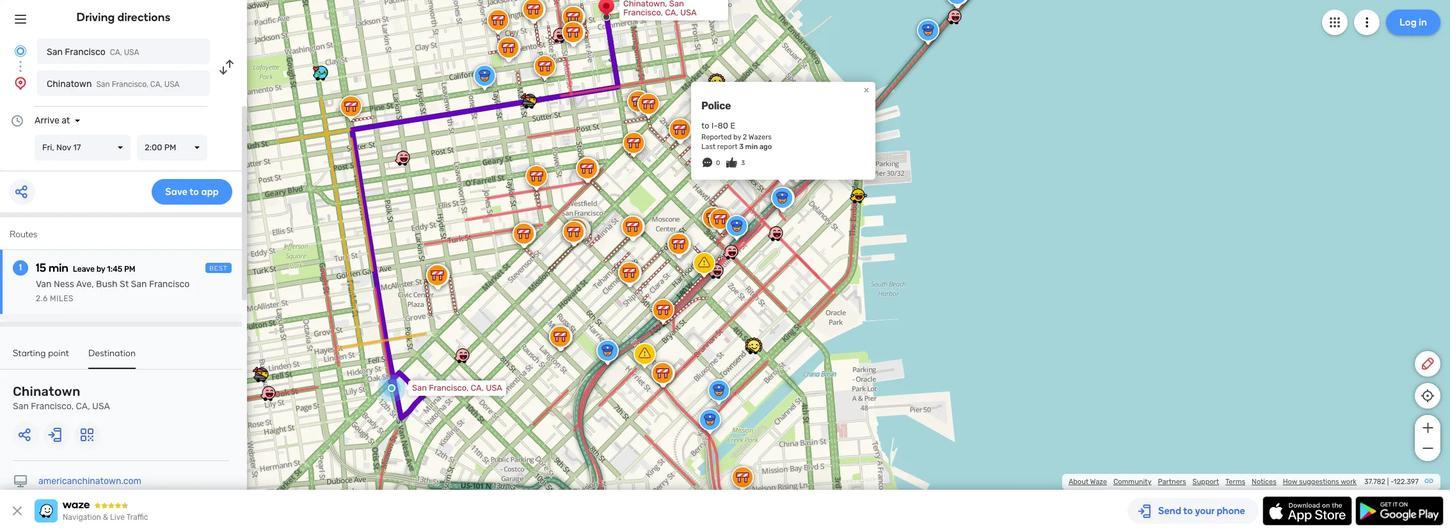 Task type: describe. For each thing, give the bounding box(es) containing it.
ca, inside the chinatown, san francisco, ca, usa
[[665, 8, 678, 17]]

community link
[[1113, 478, 1152, 486]]

× link
[[861, 84, 872, 96]]

routes
[[10, 229, 37, 240]]

2:00
[[145, 143, 162, 152]]

driving directions
[[77, 10, 170, 24]]

2
[[743, 133, 747, 141]]

×
[[864, 84, 869, 96]]

san francisco ca, usa
[[47, 47, 139, 58]]

3 inside to i-80 e reported by 2 wazers last report 3 min ago
[[739, 143, 744, 151]]

about waze link
[[1069, 478, 1107, 486]]

x image
[[10, 504, 25, 519]]

terms link
[[1225, 478, 1245, 486]]

zoom in image
[[1420, 420, 1436, 436]]

report
[[717, 143, 737, 151]]

fri, nov 17
[[42, 143, 81, 152]]

reported
[[701, 133, 732, 141]]

francisco inside van ness ave, bush st san francisco 2.6 miles
[[149, 279, 190, 290]]

partners link
[[1158, 478, 1186, 486]]

0
[[716, 159, 720, 167]]

how
[[1283, 478, 1297, 486]]

francisco, inside the chinatown, san francisco, ca, usa
[[623, 8, 663, 17]]

terms
[[1225, 478, 1245, 486]]

arrive
[[35, 115, 59, 126]]

1 vertical spatial 3
[[741, 159, 745, 167]]

chinatown, san francisco, ca, usa
[[623, 0, 697, 17]]

e
[[730, 121, 735, 130]]

starting
[[13, 348, 46, 359]]

miles
[[50, 294, 74, 303]]

1
[[19, 262, 22, 273]]

at
[[62, 115, 70, 126]]

van
[[36, 279, 52, 290]]

san francisco, ca, usa
[[412, 383, 502, 393]]

navigation
[[63, 513, 101, 522]]

location image
[[13, 76, 28, 91]]

live
[[110, 513, 125, 522]]

san inside the chinatown, san francisco, ca, usa
[[669, 0, 684, 8]]

15 min leave by 1:45 pm
[[36, 261, 135, 275]]

by inside 15 min leave by 1:45 pm
[[96, 265, 105, 274]]

americanchinatown.com link
[[38, 476, 141, 487]]

link image
[[1424, 476, 1434, 486]]

support link
[[1193, 478, 1219, 486]]

i-
[[711, 121, 718, 130]]

last
[[701, 143, 716, 151]]

nov
[[56, 143, 71, 152]]

&
[[103, 513, 108, 522]]

clock image
[[10, 113, 25, 129]]

point
[[48, 348, 69, 359]]

0 vertical spatial chinatown san francisco, ca, usa
[[47, 79, 180, 90]]

fri, nov 17 list box
[[35, 135, 131, 161]]

leave
[[73, 265, 95, 274]]

pm inside 15 min leave by 1:45 pm
[[124, 265, 135, 274]]

work
[[1341, 478, 1357, 486]]

2:00 pm list box
[[137, 135, 207, 161]]

1 vertical spatial min
[[49, 261, 68, 275]]

0 vertical spatial chinatown
[[47, 79, 92, 90]]

ave,
[[76, 279, 94, 290]]

suggestions
[[1299, 478, 1339, 486]]

notices
[[1252, 478, 1276, 486]]

zoom out image
[[1420, 441, 1436, 456]]

starting point
[[13, 348, 69, 359]]

min inside to i-80 e reported by 2 wazers last report 3 min ago
[[745, 143, 758, 151]]

by inside to i-80 e reported by 2 wazers last report 3 min ago
[[733, 133, 741, 141]]

1 vertical spatial chinatown
[[13, 384, 80, 399]]

americanchinatown.com
[[38, 476, 141, 487]]

122.397
[[1394, 478, 1419, 486]]

how suggestions work link
[[1283, 478, 1357, 486]]



Task type: locate. For each thing, give the bounding box(es) containing it.
pencil image
[[1420, 356, 1435, 372]]

community
[[1113, 478, 1152, 486]]

starting point button
[[13, 348, 69, 368]]

chinatown,
[[623, 0, 667, 8]]

pm right 1:45
[[124, 265, 135, 274]]

van ness ave, bush st san francisco 2.6 miles
[[36, 279, 190, 303]]

francisco down driving
[[65, 47, 105, 58]]

0 vertical spatial pm
[[164, 143, 176, 152]]

fri,
[[42, 143, 54, 152]]

about waze community partners support terms notices how suggestions work
[[1069, 478, 1357, 486]]

partners
[[1158, 478, 1186, 486]]

directions
[[117, 10, 170, 24]]

traffic
[[126, 513, 148, 522]]

1 vertical spatial chinatown san francisco, ca, usa
[[13, 384, 110, 412]]

notices link
[[1252, 478, 1276, 486]]

1 horizontal spatial francisco
[[149, 279, 190, 290]]

37.782 | -122.397
[[1364, 478, 1419, 486]]

1 horizontal spatial by
[[733, 133, 741, 141]]

0 vertical spatial francisco
[[65, 47, 105, 58]]

min
[[745, 143, 758, 151], [49, 261, 68, 275]]

pm right 2:00
[[164, 143, 176, 152]]

wazers
[[749, 133, 772, 141]]

by left 1:45
[[96, 265, 105, 274]]

chinatown san francisco, ca, usa
[[47, 79, 180, 90], [13, 384, 110, 412]]

chinatown down starting point button
[[13, 384, 80, 399]]

ago
[[759, 143, 772, 151]]

|
[[1387, 478, 1389, 486]]

pm inside list box
[[164, 143, 176, 152]]

15
[[36, 261, 46, 275]]

1 horizontal spatial min
[[745, 143, 758, 151]]

san inside van ness ave, bush st san francisco 2.6 miles
[[131, 279, 147, 290]]

usa inside the chinatown, san francisco, ca, usa
[[680, 8, 697, 17]]

usa inside san francisco ca, usa
[[124, 48, 139, 57]]

chinatown
[[47, 79, 92, 90], [13, 384, 80, 399]]

2.6
[[36, 294, 48, 303]]

1 vertical spatial francisco
[[149, 279, 190, 290]]

chinatown san francisco, ca, usa down san francisco ca, usa
[[47, 79, 180, 90]]

chinatown up at
[[47, 79, 92, 90]]

computer image
[[13, 474, 28, 490]]

to
[[701, 121, 709, 130]]

arrive at
[[35, 115, 70, 126]]

ca,
[[665, 8, 678, 17], [110, 48, 122, 57], [150, 80, 162, 89], [471, 383, 484, 393], [76, 401, 90, 412]]

support
[[1193, 478, 1219, 486]]

destination button
[[88, 348, 136, 369]]

0 horizontal spatial min
[[49, 261, 68, 275]]

0 vertical spatial min
[[745, 143, 758, 151]]

37.782
[[1364, 478, 1385, 486]]

by
[[733, 133, 741, 141], [96, 265, 105, 274]]

ness
[[54, 279, 74, 290]]

0 horizontal spatial pm
[[124, 265, 135, 274]]

2:00 pm
[[145, 143, 176, 152]]

francisco
[[65, 47, 105, 58], [149, 279, 190, 290]]

bush
[[96, 279, 117, 290]]

waze
[[1090, 478, 1107, 486]]

0 vertical spatial 3
[[739, 143, 744, 151]]

current location image
[[13, 44, 28, 59]]

st
[[120, 279, 129, 290]]

1 vertical spatial by
[[96, 265, 105, 274]]

by left the 2
[[733, 133, 741, 141]]

chinatown san francisco, ca, usa down point on the left bottom
[[13, 384, 110, 412]]

3 right 0 at left
[[741, 159, 745, 167]]

0 vertical spatial by
[[733, 133, 741, 141]]

francisco right st
[[149, 279, 190, 290]]

80
[[718, 121, 728, 130]]

1 horizontal spatial pm
[[164, 143, 176, 152]]

3
[[739, 143, 744, 151], [741, 159, 745, 167]]

police
[[701, 100, 731, 112]]

usa
[[680, 8, 697, 17], [124, 48, 139, 57], [164, 80, 180, 89], [486, 383, 502, 393], [92, 401, 110, 412]]

0 horizontal spatial by
[[96, 265, 105, 274]]

-
[[1390, 478, 1394, 486]]

3 down the 2
[[739, 143, 744, 151]]

navigation & live traffic
[[63, 513, 148, 522]]

ca, inside san francisco ca, usa
[[110, 48, 122, 57]]

best
[[209, 265, 228, 273]]

1 vertical spatial pm
[[124, 265, 135, 274]]

to i-80 e reported by 2 wazers last report 3 min ago
[[701, 121, 772, 151]]

driving
[[77, 10, 115, 24]]

min up ness
[[49, 261, 68, 275]]

17
[[73, 143, 81, 152]]

francisco,
[[623, 8, 663, 17], [112, 80, 148, 89], [429, 383, 469, 393], [31, 401, 74, 412]]

san
[[669, 0, 684, 8], [47, 47, 63, 58], [96, 80, 110, 89], [131, 279, 147, 290], [412, 383, 427, 393], [13, 401, 29, 412]]

about
[[1069, 478, 1089, 486]]

destination
[[88, 348, 136, 359]]

pm
[[164, 143, 176, 152], [124, 265, 135, 274]]

min down the 2
[[745, 143, 758, 151]]

0 horizontal spatial francisco
[[65, 47, 105, 58]]

1:45
[[107, 265, 122, 274]]



Task type: vqa. For each thing, say whether or not it's contained in the screenshot.
police icon
no



